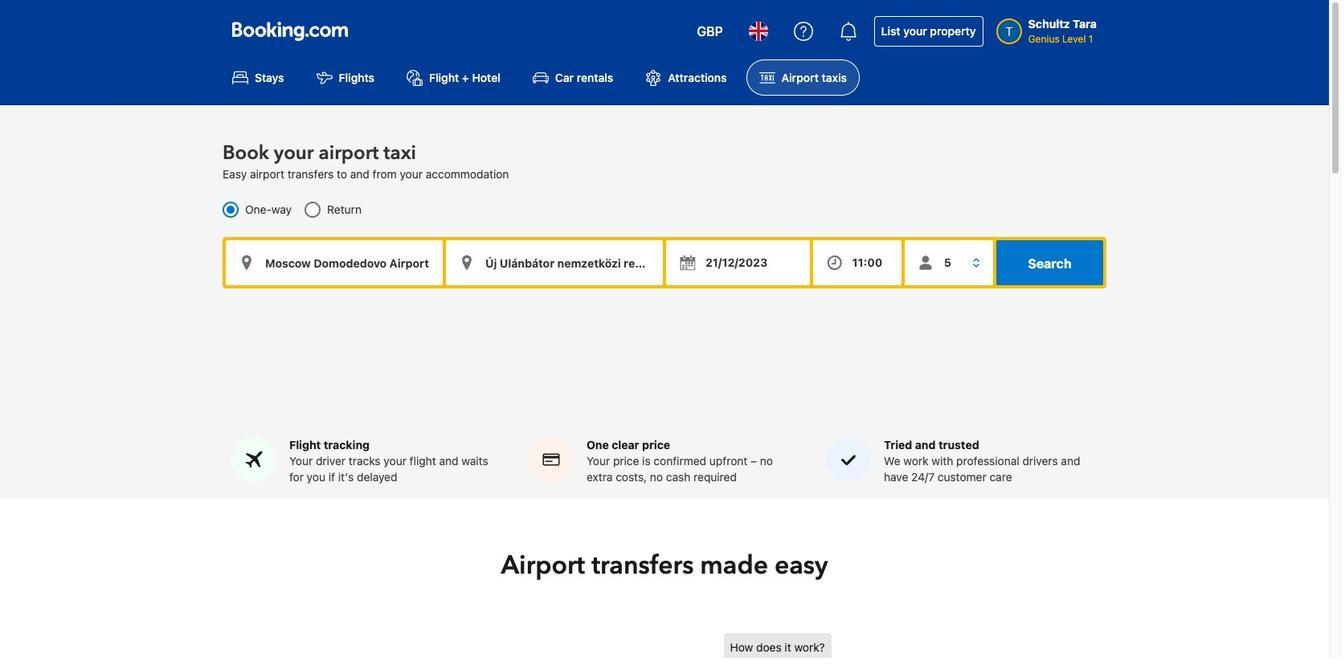 Task type: describe. For each thing, give the bounding box(es) containing it.
upfront
[[710, 454, 748, 468]]

Enter pick-up location text field
[[226, 241, 443, 286]]

we
[[884, 454, 901, 468]]

work
[[904, 454, 929, 468]]

tried
[[884, 438, 912, 452]]

–
[[751, 454, 757, 468]]

is
[[642, 454, 651, 468]]

airport for airport taxis
[[782, 71, 819, 85]]

to
[[337, 167, 347, 181]]

level
[[1062, 33, 1086, 45]]

airport taxis link
[[746, 59, 860, 96]]

gbp button
[[687, 12, 733, 51]]

booking airport taxi image
[[724, 633, 1061, 658]]

search
[[1028, 257, 1072, 271]]

21/12/2023 button
[[666, 241, 810, 286]]

taxi
[[384, 140, 416, 167]]

gbp
[[697, 24, 723, 39]]

airport transfers made easy
[[501, 548, 828, 584]]

0 horizontal spatial price
[[613, 454, 639, 468]]

attractions link
[[633, 59, 740, 96]]

your right book
[[274, 140, 314, 167]]

have
[[884, 470, 908, 484]]

car rentals link
[[520, 59, 626, 96]]

one-way
[[245, 203, 292, 216]]

flight
[[410, 454, 436, 468]]

0 horizontal spatial no
[[650, 470, 663, 484]]

your inside the flight tracking your driver tracks your flight and waits for you if it's delayed
[[289, 454, 313, 468]]

accommodation
[[426, 167, 509, 181]]

required
[[694, 470, 737, 484]]

airport taxis
[[782, 71, 847, 85]]

list your property link
[[874, 16, 983, 47]]

flight + hotel
[[429, 71, 501, 85]]

search button
[[997, 241, 1103, 286]]

customer
[[938, 470, 987, 484]]

hotel
[[472, 71, 501, 85]]

extra
[[587, 470, 613, 484]]

clear
[[612, 438, 639, 452]]

schultz tara genius level 1
[[1028, 17, 1097, 45]]

property
[[930, 24, 976, 38]]

rentals
[[577, 71, 613, 85]]

flight for flight + hotel
[[429, 71, 459, 85]]

1 horizontal spatial no
[[760, 454, 773, 468]]

your inside the flight tracking your driver tracks your flight and waits for you if it's delayed
[[384, 454, 407, 468]]

1 horizontal spatial price
[[642, 438, 670, 452]]

with
[[932, 454, 953, 468]]

and inside book your airport taxi easy airport transfers to and from your accommodation
[[350, 167, 370, 181]]

professional
[[956, 454, 1020, 468]]

you
[[307, 470, 325, 484]]

flight + hotel link
[[394, 59, 513, 96]]



Task type: vqa. For each thing, say whether or not it's contained in the screenshot.
leftmost transfers
yes



Task type: locate. For each thing, give the bounding box(es) containing it.
waits
[[462, 454, 488, 468]]

work?
[[794, 641, 825, 654]]

flights
[[339, 71, 375, 85]]

and right "flight" at the bottom of the page
[[439, 454, 459, 468]]

tracking
[[324, 438, 370, 452]]

confirmed
[[654, 454, 707, 468]]

attractions
[[668, 71, 727, 85]]

your
[[904, 24, 927, 38], [274, 140, 314, 167], [400, 167, 423, 181], [384, 454, 407, 468]]

1 vertical spatial airport
[[250, 167, 284, 181]]

tried and trusted we work with professional drivers and have 24/7 customer care
[[884, 438, 1081, 484]]

easy
[[775, 548, 828, 584]]

1 vertical spatial price
[[613, 454, 639, 468]]

0 vertical spatial transfers
[[287, 167, 334, 181]]

flight inside the flight tracking your driver tracks your flight and waits for you if it's delayed
[[289, 438, 321, 452]]

book your airport taxi easy airport transfers to and from your accommodation
[[223, 140, 509, 181]]

no
[[760, 454, 773, 468], [650, 470, 663, 484]]

airport down book
[[250, 167, 284, 181]]

1 horizontal spatial your
[[587, 454, 610, 468]]

it's
[[338, 470, 354, 484]]

0 horizontal spatial airport
[[250, 167, 284, 181]]

for
[[289, 470, 304, 484]]

flight
[[429, 71, 459, 85], [289, 438, 321, 452]]

1 horizontal spatial airport
[[319, 140, 379, 167]]

airport inside 'link'
[[782, 71, 819, 85]]

drivers
[[1023, 454, 1058, 468]]

and right to on the top
[[350, 167, 370, 181]]

delayed
[[357, 470, 397, 484]]

tara
[[1073, 17, 1097, 31]]

from
[[373, 167, 397, 181]]

if
[[329, 470, 335, 484]]

1 horizontal spatial airport
[[782, 71, 819, 85]]

price down clear
[[613, 454, 639, 468]]

1 vertical spatial flight
[[289, 438, 321, 452]]

airport
[[319, 140, 379, 167], [250, 167, 284, 181]]

care
[[990, 470, 1012, 484]]

car
[[555, 71, 574, 85]]

2 your from the left
[[587, 454, 610, 468]]

easy
[[223, 167, 247, 181]]

21/12/2023
[[706, 256, 768, 269]]

0 vertical spatial no
[[760, 454, 773, 468]]

price
[[642, 438, 670, 452], [613, 454, 639, 468]]

airport
[[782, 71, 819, 85], [501, 548, 585, 584]]

flight for flight tracking your driver tracks your flight and waits for you if it's delayed
[[289, 438, 321, 452]]

transfers
[[287, 167, 334, 181], [592, 548, 694, 584]]

1 vertical spatial no
[[650, 470, 663, 484]]

0 vertical spatial price
[[642, 438, 670, 452]]

car rentals
[[555, 71, 613, 85]]

and up work
[[915, 438, 936, 452]]

flight left + at the left
[[429, 71, 459, 85]]

list
[[881, 24, 901, 38]]

transfers inside book your airport taxi easy airport transfers to and from your accommodation
[[287, 167, 334, 181]]

and
[[350, 167, 370, 181], [915, 438, 936, 452], [439, 454, 459, 468], [1061, 454, 1081, 468]]

booking.com online hotel reservations image
[[232, 22, 348, 41]]

genius
[[1028, 33, 1060, 45]]

1 your from the left
[[289, 454, 313, 468]]

return
[[327, 203, 362, 216]]

flight tracking your driver tracks your flight and waits for you if it's delayed
[[289, 438, 488, 484]]

1 horizontal spatial transfers
[[592, 548, 694, 584]]

price up is
[[642, 438, 670, 452]]

and inside the flight tracking your driver tracks your flight and waits for you if it's delayed
[[439, 454, 459, 468]]

how does it work?
[[730, 641, 825, 654]]

costs,
[[616, 470, 647, 484]]

your right list
[[904, 24, 927, 38]]

way
[[271, 203, 292, 216]]

0 horizontal spatial flight
[[289, 438, 321, 452]]

11:00 button
[[813, 241, 902, 286]]

taxis
[[822, 71, 847, 85]]

cash
[[666, 470, 691, 484]]

list your property
[[881, 24, 976, 38]]

your down taxi
[[400, 167, 423, 181]]

0 horizontal spatial airport
[[501, 548, 585, 584]]

1 vertical spatial airport
[[501, 548, 585, 584]]

and right drivers
[[1061, 454, 1081, 468]]

flight up driver
[[289, 438, 321, 452]]

made
[[700, 548, 768, 584]]

0 horizontal spatial transfers
[[287, 167, 334, 181]]

0 vertical spatial airport
[[319, 140, 379, 167]]

one-
[[245, 203, 272, 216]]

one clear price your price is confirmed upfront – no extra costs, no cash required
[[587, 438, 773, 484]]

no down is
[[650, 470, 663, 484]]

book
[[223, 140, 269, 167]]

stays link
[[219, 59, 297, 96]]

0 vertical spatial flight
[[429, 71, 459, 85]]

one
[[587, 438, 609, 452]]

your up delayed
[[384, 454, 407, 468]]

0 horizontal spatial your
[[289, 454, 313, 468]]

trusted
[[939, 438, 979, 452]]

your up for
[[289, 454, 313, 468]]

it
[[785, 641, 791, 654]]

schultz
[[1028, 17, 1070, 31]]

24/7
[[911, 470, 935, 484]]

airport for airport transfers made easy
[[501, 548, 585, 584]]

tracks
[[349, 454, 381, 468]]

airport up to on the top
[[319, 140, 379, 167]]

your down one
[[587, 454, 610, 468]]

how
[[730, 641, 753, 654]]

1 horizontal spatial flight
[[429, 71, 459, 85]]

your
[[289, 454, 313, 468], [587, 454, 610, 468]]

does
[[756, 641, 782, 654]]

driver
[[316, 454, 346, 468]]

your inside one clear price your price is confirmed upfront – no extra costs, no cash required
[[587, 454, 610, 468]]

0 vertical spatial airport
[[782, 71, 819, 85]]

flights link
[[303, 59, 387, 96]]

no right "–"
[[760, 454, 773, 468]]

Enter destination text field
[[446, 241, 663, 286]]

+
[[462, 71, 469, 85]]

1 vertical spatial transfers
[[592, 548, 694, 584]]

stays
[[255, 71, 284, 85]]

1
[[1089, 33, 1093, 45]]

11:00
[[852, 256, 883, 269]]



